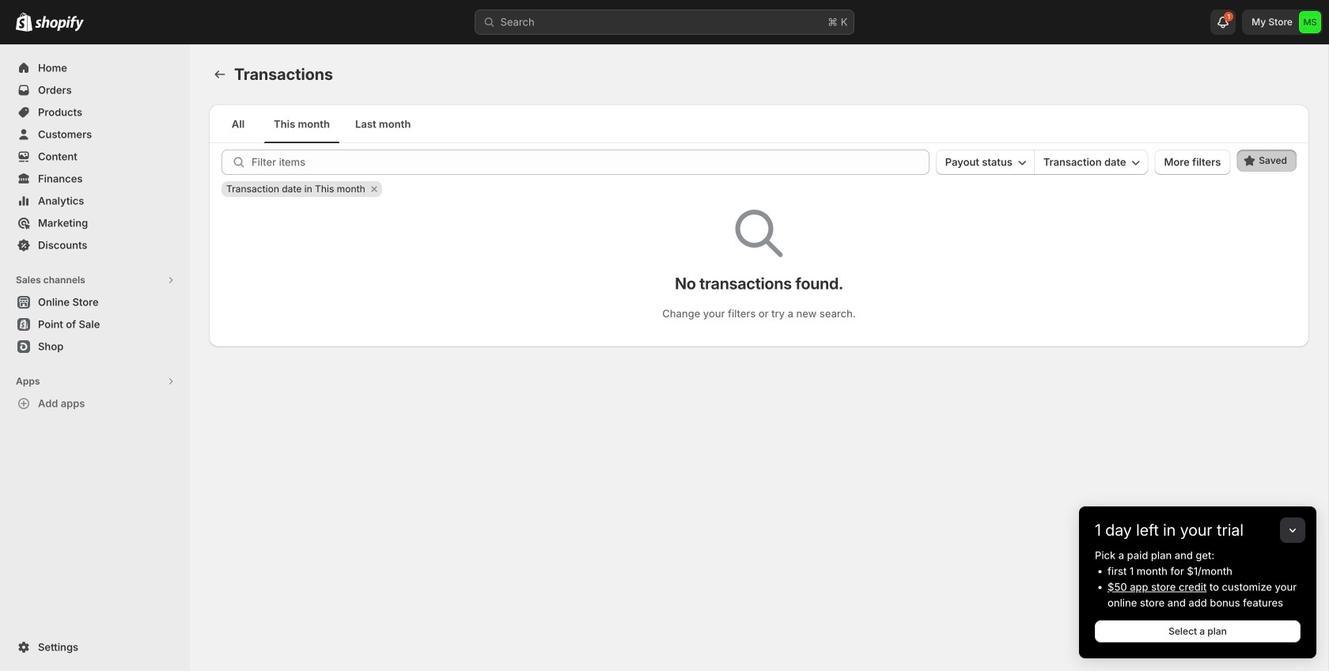 Task type: vqa. For each thing, say whether or not it's contained in the screenshot.
the bottom online
no



Task type: locate. For each thing, give the bounding box(es) containing it.
shopify image
[[16, 12, 32, 31], [35, 16, 84, 31]]

Filter items text field
[[252, 150, 930, 175]]

my store image
[[1300, 11, 1322, 33]]

tab list
[[215, 104, 1304, 143]]



Task type: describe. For each thing, give the bounding box(es) containing it.
1 horizontal spatial shopify image
[[35, 16, 84, 31]]

empty search results image
[[736, 210, 783, 257]]

0 horizontal spatial shopify image
[[16, 12, 32, 31]]



